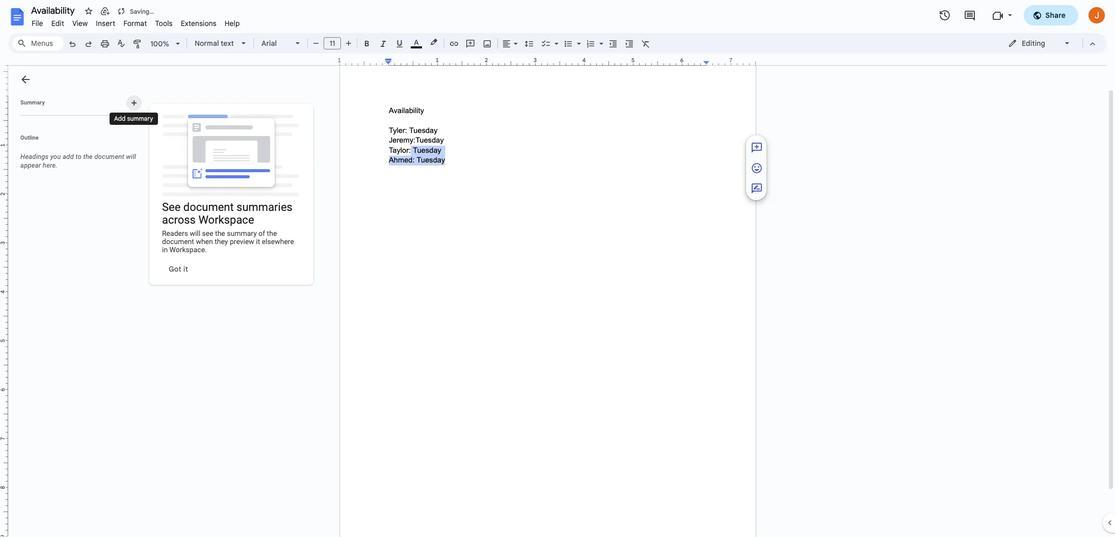 Task type: describe. For each thing, give the bounding box(es) containing it.
elsewhere
[[262, 237, 294, 246]]

1
[[338, 57, 341, 64]]

1 vertical spatial document
[[183, 201, 234, 214]]

got it button
[[162, 260, 195, 278]]

insert menu item
[[92, 17, 119, 30]]

insert
[[96, 19, 115, 28]]

size image
[[751, 182, 763, 195]]

Menus field
[[13, 36, 64, 50]]

new document summary feature dialog
[[145, 104, 313, 285]]

readers
[[162, 229, 188, 237]]

2 vertical spatial document
[[162, 237, 194, 246]]

arial
[[261, 39, 277, 48]]

when
[[196, 237, 213, 246]]

add
[[114, 115, 126, 122]]

normal
[[195, 39, 219, 48]]

view
[[72, 19, 88, 28]]

to
[[76, 153, 81, 161]]

will for the
[[126, 153, 136, 161]]

view menu item
[[68, 17, 92, 30]]

add
[[63, 153, 74, 161]]

share button
[[1024, 5, 1078, 25]]

bottom margin image
[[0, 534, 8, 537]]

help menu item
[[221, 17, 244, 30]]

file
[[32, 19, 43, 28]]

Star checkbox
[[82, 4, 96, 18]]

of
[[259, 229, 265, 237]]

menu bar inside menu bar 'banner'
[[28, 13, 244, 30]]

summary
[[20, 99, 45, 106]]

top margin image
[[0, 47, 8, 99]]

outline heading
[[8, 134, 147, 148]]

help
[[225, 19, 240, 28]]

see
[[162, 201, 181, 214]]

see
[[202, 229, 213, 237]]

file menu item
[[28, 17, 47, 30]]

extensions menu item
[[177, 17, 221, 30]]

0 horizontal spatial summary
[[127, 115, 153, 122]]

summary heading
[[20, 99, 45, 107]]

mode and view toolbar
[[1000, 33, 1101, 54]]

you
[[50, 153, 61, 161]]

menu bar banner
[[0, 0, 1115, 537]]

document inside headings you add to the document will appear here.
[[94, 153, 124, 161]]

document outline element
[[8, 0, 147, 537]]

tools menu item
[[151, 17, 177, 30]]

appear
[[20, 162, 41, 169]]

tools
[[155, 19, 173, 28]]

add summary
[[114, 115, 153, 122]]

summaries
[[237, 201, 292, 214]]

see document summaries across workspace application
[[0, 0, 1115, 537]]

insert image image
[[481, 36, 493, 50]]



Task type: locate. For each thing, give the bounding box(es) containing it.
the right of
[[267, 229, 277, 237]]

workspace.
[[169, 246, 207, 254]]

here.
[[43, 162, 58, 169]]

saving…
[[130, 7, 154, 15]]

Zoom text field
[[148, 37, 172, 51]]

1 vertical spatial it
[[183, 264, 188, 274]]

share
[[1045, 11, 1066, 20]]

document
[[94, 153, 124, 161], [183, 201, 234, 214], [162, 237, 194, 246]]

1 size image from the top
[[751, 142, 763, 154]]

0 horizontal spatial the
[[83, 153, 93, 161]]

format menu item
[[119, 17, 151, 30]]

saving… button
[[114, 4, 157, 18]]

normal text
[[195, 39, 234, 48]]

arial option
[[261, 36, 289, 50]]

it right preview
[[256, 237, 260, 246]]

the inside headings you add to the document will appear here.
[[83, 153, 93, 161]]

document right "to"
[[94, 153, 124, 161]]

summary inside the see document summaries across workspace readers will see the summary of the document when they preview it elsewhere in workspace.
[[227, 229, 257, 237]]

left margin image
[[340, 58, 391, 65]]

0 vertical spatial size image
[[751, 142, 763, 154]]

right margin image
[[704, 58, 755, 65]]

Zoom field
[[146, 36, 184, 51]]

across
[[162, 214, 196, 226]]

styles list. normal text selected. option
[[195, 36, 235, 50]]

Rename text field
[[28, 4, 81, 16]]

document down across
[[162, 237, 194, 246]]

1 vertical spatial will
[[190, 229, 200, 237]]

1 vertical spatial size image
[[751, 162, 763, 174]]

0 vertical spatial summary
[[127, 115, 153, 122]]

2 size image from the top
[[751, 162, 763, 174]]

menu bar
[[28, 13, 244, 30]]

got it
[[169, 264, 188, 274]]

main toolbar
[[63, 0, 654, 481]]

see document summaries across workspace readers will see the summary of the document when they preview it elsewhere in workspace.
[[162, 201, 294, 254]]

headings you add to the document will appear here.
[[20, 153, 136, 169]]

it inside 'button'
[[183, 264, 188, 274]]

it right got
[[183, 264, 188, 274]]

0 vertical spatial document
[[94, 153, 124, 161]]

Font size text field
[[324, 37, 340, 49]]

summary
[[127, 115, 153, 122], [227, 229, 257, 237]]

text color image
[[411, 36, 422, 48]]

it inside the see document summaries across workspace readers will see the summary of the document when they preview it elsewhere in workspace.
[[256, 237, 260, 246]]

preview
[[230, 237, 254, 246]]

it
[[256, 237, 260, 246], [183, 264, 188, 274]]

edit menu item
[[47, 17, 68, 30]]

0 vertical spatial it
[[256, 237, 260, 246]]

editing button
[[1001, 36, 1078, 51]]

highlight color image
[[428, 36, 439, 48]]

editing
[[1022, 39, 1045, 48]]

format
[[123, 19, 147, 28]]

extensions
[[181, 19, 216, 28]]

will left see
[[190, 229, 200, 237]]

2 horizontal spatial the
[[267, 229, 277, 237]]

summary left of
[[227, 229, 257, 237]]

in
[[162, 246, 168, 254]]

will down add summary
[[126, 153, 136, 161]]

0 horizontal spatial it
[[183, 264, 188, 274]]

will
[[126, 153, 136, 161], [190, 229, 200, 237]]

edit
[[51, 19, 64, 28]]

the right see
[[215, 229, 225, 237]]

will for workspace
[[190, 229, 200, 237]]

outline
[[20, 135, 39, 141]]

line & paragraph spacing image
[[523, 36, 535, 50]]

summary right the add
[[127, 115, 153, 122]]

size image
[[751, 142, 763, 154], [751, 162, 763, 174]]

1 horizontal spatial will
[[190, 229, 200, 237]]

the
[[83, 153, 93, 161], [215, 229, 225, 237], [267, 229, 277, 237]]

0 horizontal spatial will
[[126, 153, 136, 161]]

Font size field
[[324, 37, 345, 50]]

1 vertical spatial summary
[[227, 229, 257, 237]]

the right "to"
[[83, 153, 93, 161]]

1 horizontal spatial the
[[215, 229, 225, 237]]

will inside headings you add to the document will appear here.
[[126, 153, 136, 161]]

document up see
[[183, 201, 234, 214]]

workspace
[[198, 214, 254, 226]]

headings
[[20, 153, 49, 161]]

1 horizontal spatial summary
[[227, 229, 257, 237]]

text
[[221, 39, 234, 48]]

1 horizontal spatial it
[[256, 237, 260, 246]]

0 vertical spatial will
[[126, 153, 136, 161]]

got
[[169, 264, 181, 274]]

menu bar containing file
[[28, 13, 244, 30]]

will inside the see document summaries across workspace readers will see the summary of the document when they preview it elsewhere in workspace.
[[190, 229, 200, 237]]

they
[[215, 237, 228, 246]]



Task type: vqa. For each thing, say whether or not it's contained in the screenshot.
ADVANCED OPTIONS at the bottom of page
no



